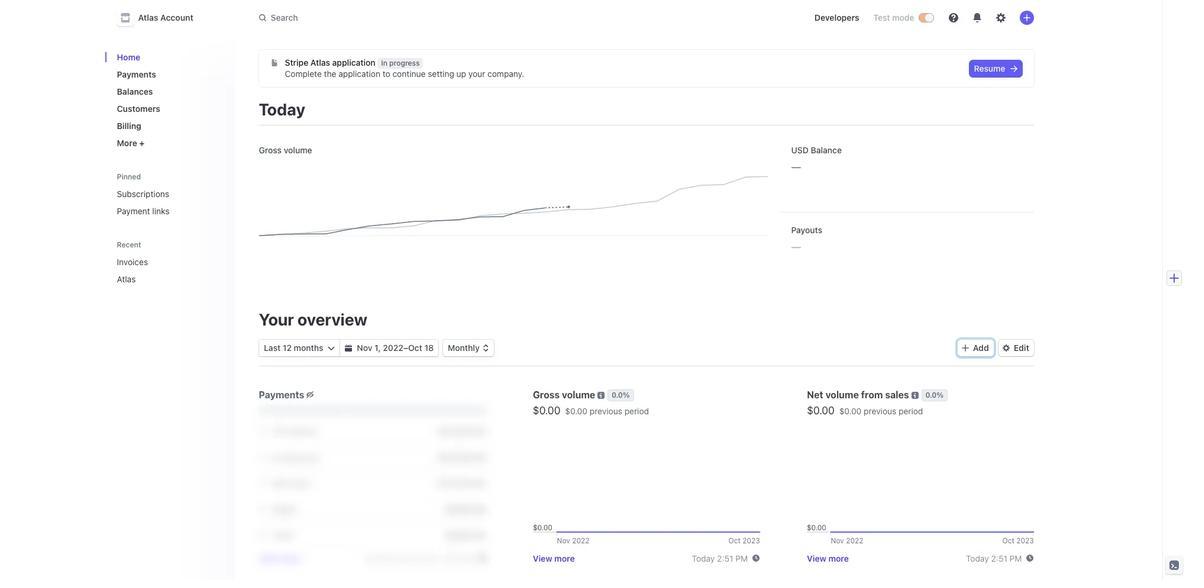 Task type: describe. For each thing, give the bounding box(es) containing it.
today for gross volume
[[692, 553, 715, 563]]

1 vertical spatial application
[[339, 69, 381, 79]]

2:51 for net volume from sales
[[992, 553, 1008, 563]]

hidden image
[[307, 391, 314, 398]]

pinned
[[117, 172, 141, 181]]

0 horizontal spatial today
[[259, 99, 305, 119]]

0.0% for gross volume
[[612, 391, 630, 400]]

today 2:51 pm for net volume from sales
[[967, 553, 1023, 563]]

recent
[[117, 240, 141, 249]]

info image for net volume from sales
[[912, 392, 919, 399]]

usd balance —
[[792, 145, 842, 173]]

company.
[[488, 69, 525, 79]]

— inside usd balance —
[[792, 160, 802, 173]]

add
[[973, 343, 989, 353]]

1 $5000.00 from the top
[[446, 504, 486, 514]]

pm for gross volume
[[736, 553, 748, 563]]

atlas inside stripe atlas application in progress complete the application to continue setting up your company.
[[311, 57, 330, 67]]

atlas for atlas account
[[138, 12, 158, 22]]

invoices
[[117, 257, 148, 267]]

test
[[874, 12, 891, 22]]

your overview
[[259, 310, 368, 329]]

18
[[424, 343, 434, 353]]

the
[[324, 69, 336, 79]]

complete
[[285, 69, 322, 79]]

$15,000.00
[[438, 478, 486, 488]]

svg image for last 12 months
[[328, 345, 335, 352]]

1 view from the left
[[259, 553, 278, 563]]

pm for net volume from sales
[[1010, 553, 1023, 563]]

previous for gross volume
[[590, 406, 623, 416]]

payment links link
[[112, 201, 226, 221]]

payments grid
[[259, 418, 486, 549]]

overview
[[298, 310, 368, 329]]

1 horizontal spatial gross volume
[[533, 389, 596, 400]]

in
[[381, 59, 388, 67]]

resume
[[975, 63, 1006, 73]]

payment
[[117, 206, 150, 216]]

atlas link
[[112, 269, 209, 289]]

stripe
[[285, 57, 309, 67]]

customers link
[[112, 99, 226, 118]]

today 2:51 pm for gross volume
[[692, 553, 748, 563]]

settings image
[[996, 13, 1006, 22]]

continue
[[393, 69, 426, 79]]

months
[[294, 343, 323, 353]]

period for gross volume
[[625, 406, 649, 416]]

pinned navigation links element
[[112, 167, 228, 221]]

view more for gross volume
[[533, 553, 575, 563]]

subscriptions
[[117, 189, 169, 199]]

view for net volume from sales
[[807, 553, 827, 563]]

12
[[283, 343, 292, 353]]

subscriptions link
[[112, 184, 226, 204]]

stripe atlas application in progress complete the application to continue setting up your company.
[[285, 57, 525, 79]]

billing
[[117, 121, 141, 131]]

view more link for gross volume
[[533, 553, 575, 563]]

setting
[[428, 69, 455, 79]]

developers
[[815, 12, 860, 22]]

0 horizontal spatial svg image
[[271, 59, 278, 66]]

to
[[383, 69, 391, 79]]

resume link
[[970, 60, 1023, 77]]

home link
[[112, 47, 226, 67]]

progress
[[390, 59, 420, 67]]

invoices link
[[112, 252, 209, 272]]

up
[[457, 69, 466, 79]]

view for gross volume
[[533, 553, 553, 563]]



Task type: locate. For each thing, give the bounding box(es) containing it.
1 period from the left
[[625, 406, 649, 416]]

0 horizontal spatial volume
[[284, 145, 312, 155]]

2 — from the top
[[792, 240, 802, 253]]

period
[[625, 406, 649, 416], [899, 406, 924, 416]]

$0.00 $0.00 previous period for gross volume
[[533, 404, 649, 417]]

application left to
[[339, 69, 381, 79]]

svg image inside last 12 months "popup button"
[[328, 345, 335, 352]]

nov 1, 2022 – oct 18
[[357, 343, 434, 353]]

1 horizontal spatial today
[[692, 553, 715, 563]]

+
[[139, 138, 145, 148]]

recent element
[[105, 252, 235, 289]]

1 horizontal spatial atlas
[[138, 12, 158, 22]]

info image
[[598, 392, 605, 399], [912, 392, 919, 399]]

$5000.00
[[446, 504, 486, 514], [446, 530, 486, 540]]

0 horizontal spatial today 2:51 pm
[[692, 553, 748, 563]]

1 horizontal spatial info image
[[912, 392, 919, 399]]

payments up balances on the top left of the page
[[117, 69, 156, 79]]

sales
[[886, 389, 910, 400]]

pm
[[736, 553, 748, 563], [1010, 553, 1023, 563]]

1 horizontal spatial svg image
[[1011, 65, 1018, 72]]

0 horizontal spatial view more
[[259, 553, 301, 563]]

atlas
[[138, 12, 158, 22], [311, 57, 330, 67], [117, 274, 136, 284]]

volume for info 'icon' for gross volume
[[562, 389, 596, 400]]

1 previous from the left
[[590, 406, 623, 416]]

0 vertical spatial $5000.00
[[446, 504, 486, 514]]

1 vertical spatial $5000.00
[[446, 530, 486, 540]]

2 horizontal spatial today
[[967, 553, 989, 563]]

2 more from the left
[[555, 553, 575, 563]]

1 horizontal spatial previous
[[864, 406, 897, 416]]

0 horizontal spatial 2:51
[[717, 553, 734, 563]]

1 horizontal spatial gross
[[533, 389, 560, 400]]

svg image inside resume link
[[1011, 65, 1018, 72]]

0 horizontal spatial previous
[[590, 406, 623, 416]]

1 vertical spatial svg image
[[345, 345, 352, 352]]

2 0.0% from the left
[[926, 391, 944, 400]]

svg image left stripe
[[271, 59, 278, 66]]

1 vertical spatial payments
[[259, 389, 304, 400]]

atlas left account
[[138, 12, 158, 22]]

1 view more link from the left
[[259, 553, 301, 563]]

toolbar containing add
[[958, 340, 1034, 356]]

pinned element
[[112, 184, 226, 221]]

$0.00 $0.00 previous period
[[533, 404, 649, 417], [807, 404, 924, 417]]

1 horizontal spatial pm
[[1010, 553, 1023, 563]]

from
[[862, 389, 883, 400]]

1 horizontal spatial view more link
[[533, 553, 575, 563]]

more for net volume from sales
[[829, 553, 849, 563]]

1 horizontal spatial 0.0%
[[926, 391, 944, 400]]

figure
[[259, 177, 768, 236], [259, 177, 768, 236]]

0 vertical spatial payments
[[117, 69, 156, 79]]

volume for net volume from sales info 'icon'
[[826, 389, 859, 400]]

atlas inside recent element
[[117, 274, 136, 284]]

atlas up the
[[311, 57, 330, 67]]

–
[[403, 343, 408, 353]]

payments
[[117, 69, 156, 79], [259, 389, 304, 400]]

toolbar
[[958, 340, 1034, 356]]

payment links
[[117, 206, 170, 216]]

1 today 2:51 pm from the left
[[692, 553, 748, 563]]

application
[[332, 57, 376, 67], [339, 69, 381, 79]]

view more link for net volume from sales
[[807, 553, 849, 563]]

payments inside core navigation links element
[[117, 69, 156, 79]]

payments left hidden icon
[[259, 389, 304, 400]]

edit button
[[999, 340, 1034, 356]]

— down usd
[[792, 160, 802, 173]]

0 horizontal spatial view more link
[[259, 553, 301, 563]]

0 vertical spatial gross volume
[[259, 145, 312, 155]]

0 horizontal spatial view
[[259, 553, 278, 563]]

0 horizontal spatial svg image
[[328, 345, 335, 352]]

$25,000.00
[[438, 426, 486, 436]]

payouts —
[[792, 225, 823, 253]]

svg image
[[271, 59, 278, 66], [345, 345, 352, 352]]

2 horizontal spatial more
[[829, 553, 849, 563]]

svg image right the 'resume'
[[1011, 65, 1018, 72]]

home
[[117, 52, 140, 62]]

3 more from the left
[[829, 553, 849, 563]]

2 view more link from the left
[[533, 553, 575, 563]]

2 view more from the left
[[533, 553, 575, 563]]

3 view more link from the left
[[807, 553, 849, 563]]

svg image left nov
[[345, 345, 352, 352]]

1 horizontal spatial svg image
[[345, 345, 352, 352]]

0 horizontal spatial period
[[625, 406, 649, 416]]

previous
[[590, 406, 623, 416], [864, 406, 897, 416]]

payouts
[[792, 225, 823, 235]]

1 horizontal spatial view
[[533, 553, 553, 563]]

1 view more from the left
[[259, 553, 301, 563]]

2 period from the left
[[899, 406, 924, 416]]

2 horizontal spatial view
[[807, 553, 827, 563]]

period for net volume from sales
[[899, 406, 924, 416]]

more
[[117, 138, 137, 148]]

3 view from the left
[[807, 553, 827, 563]]

balances link
[[112, 82, 226, 101]]

more
[[280, 553, 301, 563], [555, 553, 575, 563], [829, 553, 849, 563]]

atlas account button
[[117, 9, 205, 26]]

last 12 months button
[[259, 340, 340, 356]]

— down payouts
[[792, 240, 802, 253]]

0 vertical spatial —
[[792, 160, 802, 173]]

help image
[[949, 13, 959, 22]]

view more
[[259, 553, 301, 563], [533, 553, 575, 563], [807, 553, 849, 563]]

1 vertical spatial svg image
[[328, 345, 335, 352]]

view more link
[[259, 553, 301, 563], [533, 553, 575, 563], [807, 553, 849, 563]]

0 horizontal spatial info image
[[598, 392, 605, 399]]

$22,000.00
[[438, 452, 486, 462]]

nov
[[357, 343, 372, 353]]

2 vertical spatial atlas
[[117, 274, 136, 284]]

today
[[259, 99, 305, 119], [692, 553, 715, 563], [967, 553, 989, 563]]

net
[[807, 389, 824, 400]]

customers
[[117, 104, 160, 114]]

$0.00 $0.00 previous period for net volume from sales
[[807, 404, 924, 417]]

1 vertical spatial —
[[792, 240, 802, 253]]

today for net volume from sales
[[967, 553, 989, 563]]

more +
[[117, 138, 145, 148]]

1 0.0% from the left
[[612, 391, 630, 400]]

1 — from the top
[[792, 160, 802, 173]]

1 horizontal spatial volume
[[562, 389, 596, 400]]

atlas for atlas link
[[117, 274, 136, 284]]

your
[[469, 69, 486, 79]]

view
[[259, 553, 278, 563], [533, 553, 553, 563], [807, 553, 827, 563]]

0 vertical spatial atlas
[[138, 12, 158, 22]]

1,
[[374, 343, 381, 353]]

0.0%
[[612, 391, 630, 400], [926, 391, 944, 400]]

1 vertical spatial gross volume
[[533, 389, 596, 400]]

usd
[[792, 145, 809, 155]]

billing link
[[112, 116, 226, 136]]

3 view more from the left
[[807, 553, 849, 563]]

2 horizontal spatial volume
[[826, 389, 859, 400]]

mode
[[893, 12, 915, 22]]

2 2:51 from the left
[[992, 553, 1008, 563]]

volume
[[284, 145, 312, 155], [562, 389, 596, 400], [826, 389, 859, 400]]

0 vertical spatial svg image
[[271, 59, 278, 66]]

0 horizontal spatial pm
[[736, 553, 748, 563]]

0 horizontal spatial gross volume
[[259, 145, 312, 155]]

1 horizontal spatial period
[[899, 406, 924, 416]]

core navigation links element
[[112, 47, 226, 153]]

0 horizontal spatial gross
[[259, 145, 282, 155]]

Search search field
[[252, 7, 586, 29]]

0 vertical spatial gross
[[259, 145, 282, 155]]

2022
[[383, 343, 403, 353]]

1 info image from the left
[[598, 392, 605, 399]]

more for gross volume
[[555, 553, 575, 563]]

add button
[[958, 340, 994, 356]]

account
[[160, 12, 193, 22]]

gross
[[259, 145, 282, 155], [533, 389, 560, 400]]

1 horizontal spatial view more
[[533, 553, 575, 563]]

info image for gross volume
[[598, 392, 605, 399]]

links
[[152, 206, 170, 216]]

1 horizontal spatial payments
[[259, 389, 304, 400]]

2 $5000.00 from the top
[[446, 530, 486, 540]]

2:51 for gross volume
[[717, 553, 734, 563]]

last
[[264, 343, 280, 353]]

recent navigation links element
[[105, 235, 235, 289]]

1 more from the left
[[280, 553, 301, 563]]

balance
[[811, 145, 842, 155]]

view more for net volume from sales
[[807, 553, 849, 563]]

0 vertical spatial svg image
[[1011, 65, 1018, 72]]

1 horizontal spatial $0.00 $0.00 previous period
[[807, 404, 924, 417]]

1 vertical spatial gross
[[533, 389, 560, 400]]

atlas account
[[138, 12, 193, 22]]

2 pm from the left
[[1010, 553, 1023, 563]]

1 horizontal spatial today 2:51 pm
[[967, 553, 1023, 563]]

2 horizontal spatial view more
[[807, 553, 849, 563]]

$0.00
[[533, 404, 561, 417], [807, 404, 835, 417], [566, 406, 588, 416], [840, 406, 862, 416]]

application up the
[[332, 57, 376, 67]]

1 vertical spatial atlas
[[311, 57, 330, 67]]

atlas inside button
[[138, 12, 158, 22]]

edit
[[1014, 343, 1030, 353]]

last 12 months
[[264, 343, 323, 353]]

svg image
[[1011, 65, 1018, 72], [328, 345, 335, 352]]

Search text field
[[252, 7, 586, 29]]

1 pm from the left
[[736, 553, 748, 563]]

balances
[[117, 86, 153, 96]]

net volume from sales
[[807, 389, 910, 400]]

2 $0.00 $0.00 previous period from the left
[[807, 404, 924, 417]]

your
[[259, 310, 294, 329]]

0 horizontal spatial more
[[280, 553, 301, 563]]

search
[[271, 12, 298, 22]]

0 vertical spatial application
[[332, 57, 376, 67]]

0.0% for net volume from sales
[[926, 391, 944, 400]]

gross volume
[[259, 145, 312, 155], [533, 389, 596, 400]]

2 view from the left
[[533, 553, 553, 563]]

oct
[[408, 343, 422, 353]]

0 horizontal spatial $0.00 $0.00 previous period
[[533, 404, 649, 417]]

developers link
[[810, 8, 864, 27]]

2:51
[[717, 553, 734, 563], [992, 553, 1008, 563]]

today 2:51 pm
[[692, 553, 748, 563], [967, 553, 1023, 563]]

test mode
[[874, 12, 915, 22]]

2 horizontal spatial atlas
[[311, 57, 330, 67]]

payments link
[[112, 65, 226, 84]]

2 info image from the left
[[912, 392, 919, 399]]

2 horizontal spatial view more link
[[807, 553, 849, 563]]

svg image for resume
[[1011, 65, 1018, 72]]

atlas down invoices
[[117, 274, 136, 284]]

1 horizontal spatial more
[[555, 553, 575, 563]]

1 2:51 from the left
[[717, 553, 734, 563]]

— inside the payouts —
[[792, 240, 802, 253]]

0 horizontal spatial atlas
[[117, 274, 136, 284]]

—
[[792, 160, 802, 173], [792, 240, 802, 253]]

0 horizontal spatial 0.0%
[[612, 391, 630, 400]]

1 horizontal spatial 2:51
[[992, 553, 1008, 563]]

1 $0.00 $0.00 previous period from the left
[[533, 404, 649, 417]]

2 today 2:51 pm from the left
[[967, 553, 1023, 563]]

2 previous from the left
[[864, 406, 897, 416]]

svg image right the months
[[328, 345, 335, 352]]

previous for net volume from sales
[[864, 406, 897, 416]]

0 horizontal spatial payments
[[117, 69, 156, 79]]



Task type: vqa. For each thing, say whether or not it's contained in the screenshot.
Carbon
no



